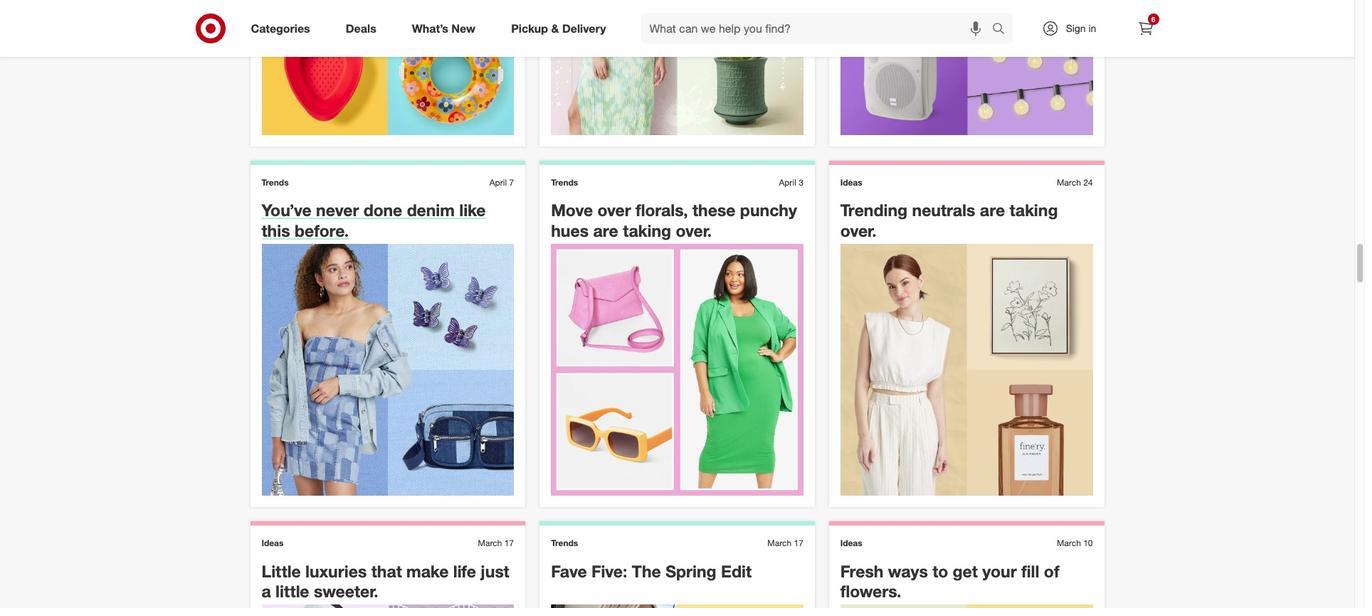 Task type: vqa. For each thing, say whether or not it's contained in the screenshot.
1 result 1
no



Task type: locate. For each thing, give the bounding box(es) containing it.
april left 3
[[779, 177, 797, 188]]

new
[[452, 21, 476, 35]]

march 17 for fave five: the spring edit
[[768, 539, 804, 549]]

ideas for little luxuries that make life just a little sweeter.
[[262, 539, 284, 549]]

17
[[505, 539, 514, 549], [794, 539, 804, 549]]

1 horizontal spatial april
[[779, 177, 797, 188]]

2 april from the left
[[779, 177, 797, 188]]

1 vertical spatial are
[[593, 221, 619, 241]]

to
[[933, 561, 949, 581]]

trends up you've
[[262, 177, 289, 188]]

march
[[1057, 177, 1081, 188], [478, 539, 502, 549], [768, 539, 792, 549], [1057, 539, 1081, 549]]

0 horizontal spatial march 17
[[478, 539, 514, 549]]

over.
[[676, 221, 712, 241], [841, 221, 877, 241]]

trends up fave
[[551, 539, 578, 549]]

0 horizontal spatial april
[[490, 177, 507, 188]]

fave
[[551, 561, 587, 581]]

1 horizontal spatial march 17
[[768, 539, 804, 549]]

categories
[[251, 21, 310, 35]]

are inside trending neutrals are taking over.
[[980, 200, 1005, 220]]

in
[[1089, 22, 1097, 34]]

over. down trending
[[841, 221, 877, 241]]

1 17 from the left
[[505, 539, 514, 549]]

sweeter.
[[314, 582, 379, 602]]

hues
[[551, 221, 589, 241]]

0 vertical spatial are
[[980, 200, 1005, 220]]

2 march 17 from the left
[[768, 539, 804, 549]]

little luxuries that make life just a little sweeter.
[[262, 561, 510, 602]]

deals link
[[334, 13, 394, 44]]

taking down march 24 at the top of page
[[1010, 200, 1058, 220]]

april for punchy
[[779, 177, 797, 188]]

are
[[980, 200, 1005, 220], [593, 221, 619, 241]]

2 over. from the left
[[841, 221, 877, 241]]

pickup & delivery link
[[499, 13, 624, 44]]

1 horizontal spatial 17
[[794, 539, 804, 549]]

0 horizontal spatial are
[[593, 221, 619, 241]]

0 horizontal spatial 17
[[505, 539, 514, 549]]

ideas up little
[[262, 539, 284, 549]]

done
[[364, 200, 403, 220]]

are right 'neutrals'
[[980, 200, 1005, 220]]

five:
[[592, 561, 628, 581]]

april for like
[[490, 177, 507, 188]]

march 10
[[1057, 539, 1093, 549]]

categories link
[[239, 13, 328, 44]]

march for trending neutrals are taking over.
[[1057, 177, 1081, 188]]

april left 7
[[490, 177, 507, 188]]

what's
[[412, 21, 449, 35]]

ideas up fresh
[[841, 539, 863, 549]]

you've
[[262, 200, 312, 220]]

2 17 from the left
[[794, 539, 804, 549]]

little luxuries that make life just a little sweeter. image
[[262, 605, 514, 609]]

ideas up trending
[[841, 177, 863, 188]]

0 horizontal spatial taking
[[623, 221, 671, 241]]

delivery
[[562, 21, 606, 35]]

sign
[[1066, 22, 1086, 34]]

april
[[490, 177, 507, 188], [779, 177, 797, 188]]

taking
[[1010, 200, 1058, 220], [623, 221, 671, 241]]

taking down "florals,"
[[623, 221, 671, 241]]

trends for move over florals, these punchy hues are taking over.
[[551, 177, 578, 188]]

fresh
[[841, 561, 884, 581]]

like
[[459, 200, 486, 220]]

never
[[316, 200, 359, 220]]

1 april from the left
[[490, 177, 507, 188]]

&
[[551, 21, 559, 35]]

1 horizontal spatial over.
[[841, 221, 877, 241]]

trends up move
[[551, 177, 578, 188]]

fresh ways to get your fill of flowers.
[[841, 561, 1060, 602]]

1 march 17 from the left
[[478, 539, 514, 549]]

6 link
[[1130, 13, 1162, 44]]

ideas
[[841, 177, 863, 188], [262, 539, 284, 549], [841, 539, 863, 549]]

march 17
[[478, 539, 514, 549], [768, 539, 804, 549]]

0 vertical spatial taking
[[1010, 200, 1058, 220]]

what's new
[[412, 21, 476, 35]]

1 horizontal spatial taking
[[1010, 200, 1058, 220]]

over. down these
[[676, 221, 712, 241]]

What can we help you find? suggestions appear below search field
[[641, 13, 996, 44]]

little
[[262, 561, 301, 581]]

1 horizontal spatial are
[[980, 200, 1005, 220]]

search button
[[986, 13, 1020, 47]]

pickup & delivery
[[511, 21, 606, 35]]

1 vertical spatial taking
[[623, 221, 671, 241]]

march for fresh ways to get your fill of flowers.
[[1057, 539, 1081, 549]]

trends
[[262, 177, 289, 188], [551, 177, 578, 188], [551, 539, 578, 549]]

florals,
[[636, 200, 688, 220]]

0 horizontal spatial over.
[[676, 221, 712, 241]]

little
[[276, 582, 309, 602]]

are down over on the top of the page
[[593, 221, 619, 241]]

1 over. from the left
[[676, 221, 712, 241]]



Task type: describe. For each thing, give the bounding box(es) containing it.
4 unique grad party ideas that make the grade. image
[[841, 0, 1093, 135]]

denim
[[407, 200, 455, 220]]

april 3
[[779, 177, 804, 188]]

17 for little luxuries that make life just a little sweeter.
[[505, 539, 514, 549]]

punchy
[[740, 200, 797, 220]]

make
[[407, 561, 449, 581]]

spring
[[666, 561, 717, 581]]

pickup
[[511, 21, 548, 35]]

7
[[509, 177, 514, 188]]

these
[[693, 200, 736, 220]]

trends for fave five: the spring edit
[[551, 539, 578, 549]]

flowers.
[[841, 582, 902, 602]]

march 17 for little luxuries that make life just a little sweeter.
[[478, 539, 514, 549]]

trending neutrals are taking over. image
[[841, 244, 1093, 497]]

just
[[481, 561, 510, 581]]

24
[[1084, 177, 1093, 188]]

move over florals, these punchy hues are taking over. image
[[551, 244, 804, 497]]

ways
[[888, 561, 928, 581]]

march for fave five: the spring edit
[[768, 539, 792, 549]]

taurus-approved picks to help you find your flow. image
[[551, 0, 804, 135]]

trending
[[841, 200, 908, 220]]

luxuries
[[306, 561, 367, 581]]

fill
[[1022, 561, 1040, 581]]

10
[[1084, 539, 1093, 549]]

ideas for trending neutrals are taking over.
[[841, 177, 863, 188]]

march 24
[[1057, 177, 1093, 188]]

move
[[551, 200, 593, 220]]

edit
[[721, 561, 752, 581]]

6
[[1152, 15, 1156, 23]]

fresh ways to get your fill of flowers. image
[[841, 605, 1093, 609]]

neutrals
[[912, 200, 976, 220]]

before.
[[295, 221, 349, 241]]

sign in link
[[1030, 13, 1119, 44]]

are inside move over florals, these punchy hues are taking over.
[[593, 221, 619, 241]]

that
[[371, 561, 402, 581]]

this
[[262, 221, 290, 241]]

fave five: the spring edit image
[[551, 605, 804, 609]]

move over florals, these punchy hues are taking over.
[[551, 200, 797, 241]]

over
[[598, 200, 631, 220]]

trending neutrals are taking over.
[[841, 200, 1058, 241]]

of
[[1044, 561, 1060, 581]]

life
[[453, 561, 476, 581]]

fave five: the spring edit
[[551, 561, 752, 581]]

over. inside move over florals, these punchy hues are taking over.
[[676, 221, 712, 241]]

17 for fave five: the spring edit
[[794, 539, 804, 549]]

search
[[986, 22, 1020, 37]]

the
[[632, 561, 661, 581]]

your
[[983, 561, 1017, 581]]

trends for you've never done denim like this before.
[[262, 177, 289, 188]]

sign in
[[1066, 22, 1097, 34]]

get
[[953, 561, 978, 581]]

you've never done denim like this before.
[[262, 200, 486, 241]]

3
[[799, 177, 804, 188]]

march for little luxuries that make life just a little sweeter.
[[478, 539, 502, 549]]

must-haves to make the most of may. image
[[262, 0, 514, 135]]

a
[[262, 582, 271, 602]]

what's new link
[[400, 13, 494, 44]]

april 7
[[490, 177, 514, 188]]

taking inside trending neutrals are taking over.
[[1010, 200, 1058, 220]]

ideas for fresh ways to get your fill of flowers.
[[841, 539, 863, 549]]

deals
[[346, 21, 376, 35]]

you've never done denim like this before. image
[[262, 244, 514, 497]]

taking inside move over florals, these punchy hues are taking over.
[[623, 221, 671, 241]]

over. inside trending neutrals are taking over.
[[841, 221, 877, 241]]



